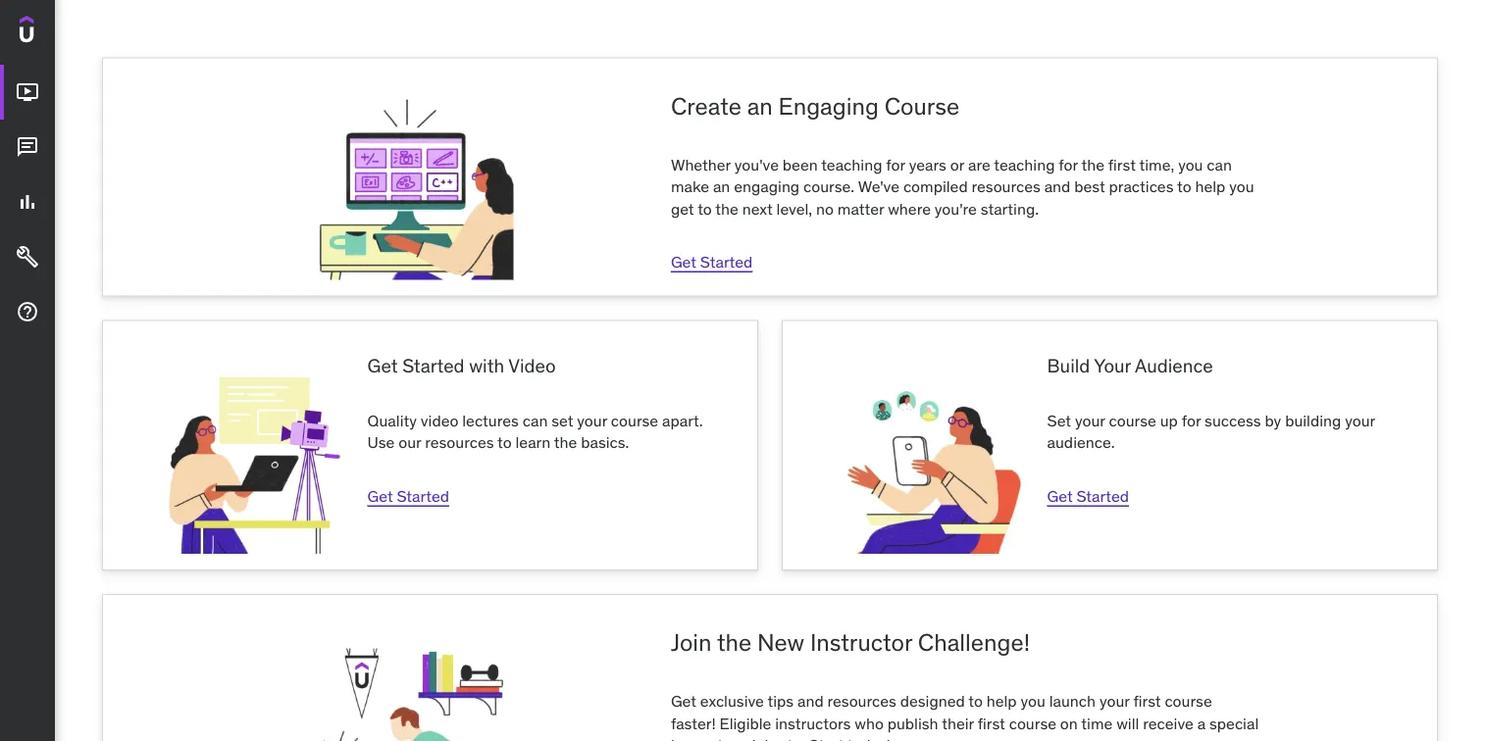 Task type: locate. For each thing, give the bounding box(es) containing it.
1 vertical spatial you
[[1229, 176, 1254, 197]]

first right the 'their'
[[978, 714, 1005, 734]]

started
[[700, 252, 753, 272], [402, 354, 465, 377], [397, 486, 449, 506], [1077, 486, 1129, 506]]

first
[[1108, 154, 1136, 175], [1133, 692, 1161, 712], [978, 714, 1005, 734]]

your inside get exclusive tips and resources designed to help you launch your first course faster! eligible instructors who publish their first course on time will receive a special bonus to celebrate. start today!
[[1100, 692, 1130, 712]]

get started link down our
[[367, 486, 449, 506]]

an down whether
[[713, 176, 730, 197]]

1 vertical spatial help
[[987, 692, 1017, 712]]

get
[[671, 252, 696, 272], [367, 354, 398, 377], [367, 486, 393, 506], [1047, 486, 1073, 506], [671, 692, 696, 712]]

build
[[1047, 354, 1090, 377]]

teaching
[[821, 154, 882, 175], [994, 154, 1055, 175]]

learn
[[515, 432, 551, 453]]

the right join
[[717, 628, 752, 658]]

1 horizontal spatial resources
[[827, 692, 896, 712]]

0 vertical spatial an
[[747, 91, 773, 121]]

resources up the who
[[827, 692, 896, 712]]

your up audience.
[[1075, 411, 1105, 431]]

get started link down get
[[671, 252, 753, 272]]

time,
[[1139, 154, 1174, 175]]

the up best
[[1081, 154, 1105, 175]]

help inside get exclusive tips and resources designed to help you launch your first course faster! eligible instructors who publish their first course on time will receive a special bonus to celebrate. start today!
[[987, 692, 1017, 712]]

0 horizontal spatial and
[[797, 692, 824, 712]]

your
[[577, 411, 607, 431], [1075, 411, 1105, 431], [1345, 411, 1375, 431], [1100, 692, 1130, 712]]

get started down audience.
[[1047, 486, 1129, 506]]

2 horizontal spatial you
[[1229, 176, 1254, 197]]

0 vertical spatial help
[[1195, 176, 1226, 197]]

get started link for build
[[1047, 486, 1129, 506]]

1 horizontal spatial and
[[1044, 176, 1071, 197]]

0 vertical spatial can
[[1207, 154, 1232, 175]]

an right create
[[747, 91, 773, 121]]

2 horizontal spatial get started link
[[1047, 486, 1129, 506]]

1 horizontal spatial you
[[1178, 154, 1203, 175]]

an
[[747, 91, 773, 121], [713, 176, 730, 197]]

1 vertical spatial resources
[[425, 432, 494, 453]]

and inside 'whether you've been teaching for years or are teaching for the first time, you can make an engaging course. we've compiled resources and best practices to help you get to the next level, no matter where you're starting.'
[[1044, 176, 1071, 197]]

get down get
[[671, 252, 696, 272]]

2 horizontal spatial for
[[1182, 411, 1201, 431]]

1 horizontal spatial teaching
[[994, 154, 1055, 175]]

get up "faster!"
[[671, 692, 696, 712]]

teaching up course. at top right
[[821, 154, 882, 175]]

get up "quality"
[[367, 354, 398, 377]]

2 vertical spatial you
[[1021, 692, 1046, 712]]

1 horizontal spatial can
[[1207, 154, 1232, 175]]

first for create an engaging course
[[1108, 154, 1136, 175]]

course left the up
[[1109, 411, 1156, 431]]

2 horizontal spatial get started
[[1047, 486, 1129, 506]]

0 horizontal spatial you
[[1021, 692, 1046, 712]]

get started with video
[[367, 354, 556, 377]]

0 vertical spatial and
[[1044, 176, 1071, 197]]

starting.
[[981, 198, 1039, 219]]

course up basics.
[[611, 411, 658, 431]]

resources
[[972, 176, 1041, 197], [425, 432, 494, 453], [827, 692, 896, 712]]

engaging
[[778, 91, 879, 121]]

are
[[968, 154, 990, 175]]

resources inside 'whether you've been teaching for years or are teaching for the first time, you can make an engaging course. we've compiled resources and best practices to help you get to the next level, no matter where you're starting.'
[[972, 176, 1041, 197]]

get started down our
[[367, 486, 449, 506]]

launch
[[1049, 692, 1096, 712]]

for inside set your course up for success by building your audience.
[[1182, 411, 1201, 431]]

our
[[398, 432, 421, 453]]

1 vertical spatial can
[[523, 411, 548, 431]]

get for create an engaging course
[[671, 252, 696, 272]]

1 horizontal spatial get started
[[671, 252, 753, 272]]

2 horizontal spatial resources
[[972, 176, 1041, 197]]

get exclusive tips and resources designed to help you launch your first course faster! eligible instructors who publish their first course on time will receive a special bonus to celebrate. start today!
[[671, 692, 1259, 742]]

can up learn
[[523, 411, 548, 431]]

get inside get exclusive tips and resources designed to help you launch your first course faster! eligible instructors who publish their first course on time will receive a special bonus to celebrate. start today!
[[671, 692, 696, 712]]

the down 'set'
[[554, 432, 577, 453]]

course inside set your course up for success by building your audience.
[[1109, 411, 1156, 431]]

0 horizontal spatial get started link
[[367, 486, 449, 506]]

resources inside quality video lectures can set your course apart. use our resources to learn the basics.
[[425, 432, 494, 453]]

will
[[1116, 714, 1139, 734]]

1 vertical spatial first
[[1133, 692, 1161, 712]]

course
[[611, 411, 658, 431], [1109, 411, 1156, 431], [1165, 692, 1212, 712], [1009, 714, 1056, 734]]

1 horizontal spatial help
[[1195, 176, 1226, 197]]

first up will
[[1133, 692, 1161, 712]]

set your course up for success by building your audience.
[[1047, 411, 1375, 453]]

get started down get
[[671, 252, 753, 272]]

receive
[[1143, 714, 1194, 734]]

audience
[[1135, 354, 1213, 377]]

0 horizontal spatial an
[[713, 176, 730, 197]]

0 horizontal spatial help
[[987, 692, 1017, 712]]

get down audience.
[[1047, 486, 1073, 506]]

and inside get exclusive tips and resources designed to help you launch your first course faster! eligible instructors who publish their first course on time will receive a special bonus to celebrate. start today!
[[797, 692, 824, 712]]

the
[[1081, 154, 1105, 175], [715, 198, 738, 219], [554, 432, 577, 453], [717, 628, 752, 658]]

1 vertical spatial and
[[797, 692, 824, 712]]

started down our
[[397, 486, 449, 506]]

your up basics.
[[577, 411, 607, 431]]

designed
[[900, 692, 965, 712]]

you
[[1178, 154, 1203, 175], [1229, 176, 1254, 197], [1021, 692, 1046, 712]]

whether you've been teaching for years or are teaching for the first time, you can make an engaging course. we've compiled resources and best practices to help you get to the next level, no matter where you're starting.
[[671, 154, 1254, 219]]

started down the next on the top
[[700, 252, 753, 272]]

can right time,
[[1207, 154, 1232, 175]]

help down challenge!
[[987, 692, 1017, 712]]

can
[[1207, 154, 1232, 175], [523, 411, 548, 431]]

lectures
[[462, 411, 519, 431]]

set
[[552, 411, 573, 431]]

celebrate.
[[735, 736, 805, 742]]

get started
[[671, 252, 753, 272], [367, 486, 449, 506], [1047, 486, 1129, 506]]

help right practices
[[1195, 176, 1226, 197]]

0 horizontal spatial resources
[[425, 432, 494, 453]]

your inside quality video lectures can set your course apart. use our resources to learn the basics.
[[577, 411, 607, 431]]

first up practices
[[1108, 154, 1136, 175]]

0 horizontal spatial get started
[[367, 486, 449, 506]]

whether
[[671, 154, 731, 175]]

0 vertical spatial resources
[[972, 176, 1041, 197]]

0 vertical spatial you
[[1178, 154, 1203, 175]]

for up best
[[1059, 154, 1078, 175]]

faster!
[[671, 714, 716, 734]]

to down "lectures"
[[497, 432, 512, 453]]

to
[[1177, 176, 1191, 197], [698, 198, 712, 219], [497, 432, 512, 453], [968, 692, 983, 712], [717, 736, 732, 742]]

udemy image
[[20, 16, 109, 49]]

by
[[1265, 411, 1281, 431]]

started down audience.
[[1077, 486, 1129, 506]]

and up instructors
[[797, 692, 824, 712]]

1 vertical spatial an
[[713, 176, 730, 197]]

course.
[[803, 176, 855, 197]]

your up will
[[1100, 692, 1130, 712]]

course inside quality video lectures can set your course apart. use our resources to learn the basics.
[[611, 411, 658, 431]]

get started link
[[671, 252, 753, 272], [367, 486, 449, 506], [1047, 486, 1129, 506]]

get down use
[[367, 486, 393, 506]]

medium image
[[16, 81, 39, 104], [16, 136, 39, 159], [16, 190, 39, 214], [16, 245, 39, 269]]

basics.
[[581, 432, 629, 453]]

level,
[[777, 198, 812, 219]]

0 horizontal spatial teaching
[[821, 154, 882, 175]]

no
[[816, 198, 834, 219]]

1 horizontal spatial an
[[747, 91, 773, 121]]

video
[[508, 354, 556, 377]]

1 horizontal spatial for
[[1059, 154, 1078, 175]]

can inside 'whether you've been teaching for years or are teaching for the first time, you can make an engaging course. we've compiled resources and best practices to help you get to the next level, no matter where you're starting.'
[[1207, 154, 1232, 175]]

on
[[1060, 714, 1078, 734]]

for up we've
[[886, 154, 905, 175]]

get started link down audience.
[[1047, 486, 1129, 506]]

0 vertical spatial first
[[1108, 154, 1136, 175]]

0 horizontal spatial for
[[886, 154, 905, 175]]

teaching right "are"
[[994, 154, 1055, 175]]

resources inside get exclusive tips and resources designed to help you launch your first course faster! eligible instructors who publish their first course on time will receive a special bonus to celebrate. start today!
[[827, 692, 896, 712]]

next
[[742, 198, 773, 219]]

first inside 'whether you've been teaching for years or are teaching for the first time, you can make an engaging course. we've compiled resources and best practices to help you get to the next level, no matter where you're starting.'
[[1108, 154, 1136, 175]]

who
[[855, 714, 884, 734]]

you're
[[935, 198, 977, 219]]

get started for build
[[1047, 486, 1129, 506]]

help
[[1195, 176, 1226, 197], [987, 692, 1017, 712]]

and left best
[[1044, 176, 1071, 197]]

create an engaging course
[[671, 91, 960, 121]]

and
[[1044, 176, 1071, 197], [797, 692, 824, 712]]

2 vertical spatial resources
[[827, 692, 896, 712]]

resources up starting.
[[972, 176, 1041, 197]]

0 horizontal spatial can
[[523, 411, 548, 431]]

for right the up
[[1182, 411, 1201, 431]]

with
[[469, 354, 504, 377]]

4 medium image from the top
[[16, 245, 39, 269]]

building
[[1285, 411, 1341, 431]]

1 horizontal spatial get started link
[[671, 252, 753, 272]]

success
[[1205, 411, 1261, 431]]

for
[[886, 154, 905, 175], [1059, 154, 1078, 175], [1182, 411, 1201, 431]]

join the new instructor challenge!
[[671, 628, 1030, 658]]

resources down video
[[425, 432, 494, 453]]



Task type: describe. For each thing, give the bounding box(es) containing it.
started for create
[[700, 252, 753, 272]]

2 medium image from the top
[[16, 136, 39, 159]]

new
[[757, 628, 805, 658]]

practices
[[1109, 176, 1174, 197]]

a
[[1197, 714, 1206, 734]]

2 teaching from the left
[[994, 154, 1055, 175]]

engaging
[[734, 176, 800, 197]]

compiled
[[903, 176, 968, 197]]

we've
[[858, 176, 900, 197]]

2 vertical spatial first
[[978, 714, 1005, 734]]

get
[[671, 198, 694, 219]]

3 medium image from the top
[[16, 190, 39, 214]]

quality
[[367, 411, 417, 431]]

get for build your audience
[[1047, 486, 1073, 506]]

best
[[1074, 176, 1105, 197]]

started for get
[[397, 486, 449, 506]]

for for create an engaging course
[[886, 154, 905, 175]]

1 medium image from the top
[[16, 81, 39, 104]]

their
[[942, 714, 974, 734]]

instructor
[[810, 628, 912, 658]]

create
[[671, 91, 741, 121]]

quality video lectures can set your course apart. use our resources to learn the basics.
[[367, 411, 703, 453]]

start
[[809, 736, 844, 742]]

you inside get exclusive tips and resources designed to help you launch your first course faster! eligible instructors who publish their first course on time will receive a special bonus to celebrate. start today!
[[1021, 692, 1046, 712]]

video
[[421, 411, 458, 431]]

medium image
[[16, 300, 39, 324]]

the inside quality video lectures can set your course apart. use our resources to learn the basics.
[[554, 432, 577, 453]]

set
[[1047, 411, 1071, 431]]

to inside quality video lectures can set your course apart. use our resources to learn the basics.
[[497, 432, 512, 453]]

help inside 'whether you've been teaching for years or are teaching for the first time, you can make an engaging course. we've compiled resources and best practices to help you get to the next level, no matter where you're starting.'
[[1195, 176, 1226, 197]]

your right "building"
[[1345, 411, 1375, 431]]

you've
[[735, 154, 779, 175]]

bonus
[[671, 736, 714, 742]]

eligible
[[720, 714, 771, 734]]

instructors
[[775, 714, 851, 734]]

for for build your audience
[[1182, 411, 1201, 431]]

to up the 'their'
[[968, 692, 983, 712]]

time
[[1081, 714, 1113, 734]]

course left the on
[[1009, 714, 1056, 734]]

use
[[367, 432, 395, 453]]

an inside 'whether you've been teaching for years or are teaching for the first time, you can make an engaging course. we've compiled resources and best practices to help you get to the next level, no matter where you're starting.'
[[713, 176, 730, 197]]

get started link for get
[[367, 486, 449, 506]]

been
[[783, 154, 818, 175]]

get started for get
[[367, 486, 449, 506]]

first for join the new instructor challenge!
[[1133, 692, 1161, 712]]

join
[[671, 628, 712, 658]]

tips
[[768, 692, 794, 712]]

matter
[[838, 198, 884, 219]]

course
[[884, 91, 960, 121]]

to right get
[[698, 198, 712, 219]]

to down eligible
[[717, 736, 732, 742]]

get started link for create
[[671, 252, 753, 272]]

1 teaching from the left
[[821, 154, 882, 175]]

build your audience
[[1047, 354, 1213, 377]]

special
[[1210, 714, 1259, 734]]

your
[[1094, 354, 1131, 377]]

to right practices
[[1177, 176, 1191, 197]]

get for get started with video
[[367, 486, 393, 506]]

the left the next on the top
[[715, 198, 738, 219]]

up
[[1160, 411, 1178, 431]]

make
[[671, 176, 709, 197]]

challenge!
[[918, 628, 1030, 658]]

publish
[[887, 714, 938, 734]]

course up a
[[1165, 692, 1212, 712]]

today!
[[847, 736, 890, 742]]

audience.
[[1047, 432, 1115, 453]]

where
[[888, 198, 931, 219]]

exclusive
[[700, 692, 764, 712]]

years
[[909, 154, 947, 175]]

or
[[950, 154, 964, 175]]

apart.
[[662, 411, 703, 431]]

started left with
[[402, 354, 465, 377]]

get started for create
[[671, 252, 753, 272]]

can inside quality video lectures can set your course apart. use our resources to learn the basics.
[[523, 411, 548, 431]]

started for build
[[1077, 486, 1129, 506]]



Task type: vqa. For each thing, say whether or not it's contained in the screenshot.
success
yes



